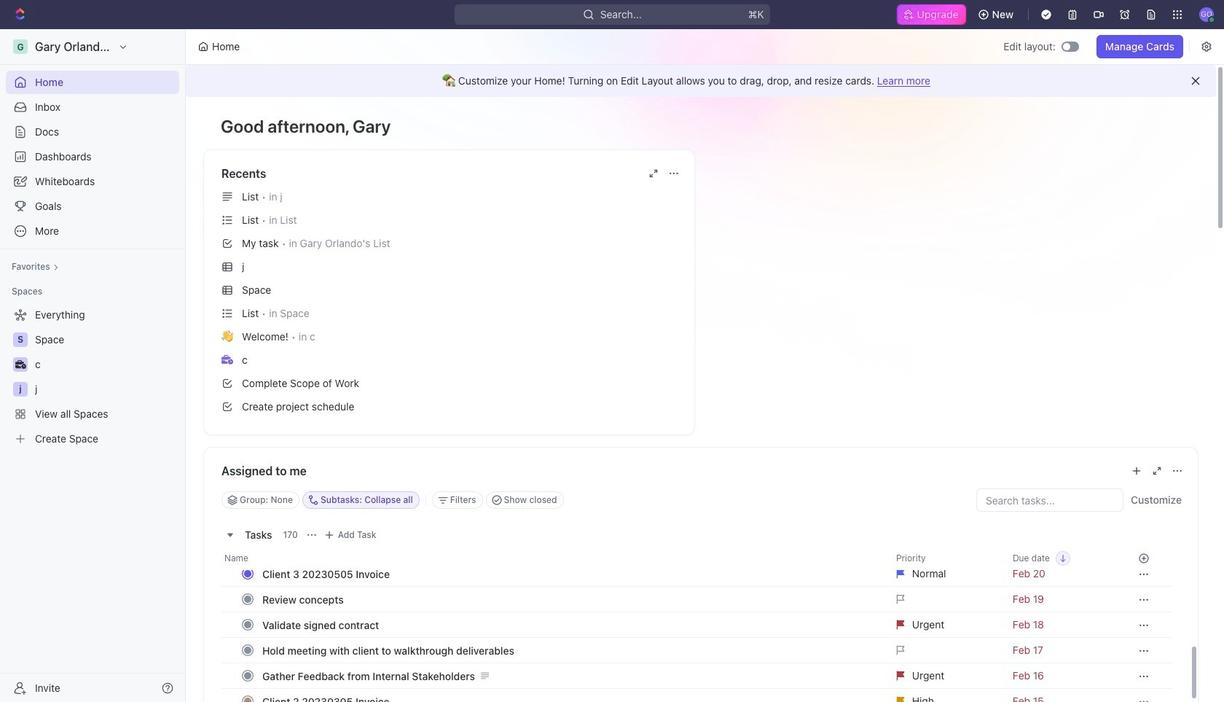Task type: describe. For each thing, give the bounding box(es) containing it.
business time image
[[222, 355, 233, 364]]

tree inside sidebar navigation
[[6, 303, 179, 451]]

space, , element
[[13, 332, 28, 347]]



Task type: vqa. For each thing, say whether or not it's contained in the screenshot.
by
no



Task type: locate. For each thing, give the bounding box(es) containing it.
Search tasks... text field
[[978, 489, 1124, 511]]

sidebar navigation
[[0, 29, 189, 702]]

alert
[[186, 65, 1217, 97]]

gary orlando's workspace, , element
[[13, 39, 28, 54]]

tree
[[6, 303, 179, 451]]

business time image
[[15, 360, 26, 369]]

j, , element
[[13, 382, 28, 397]]



